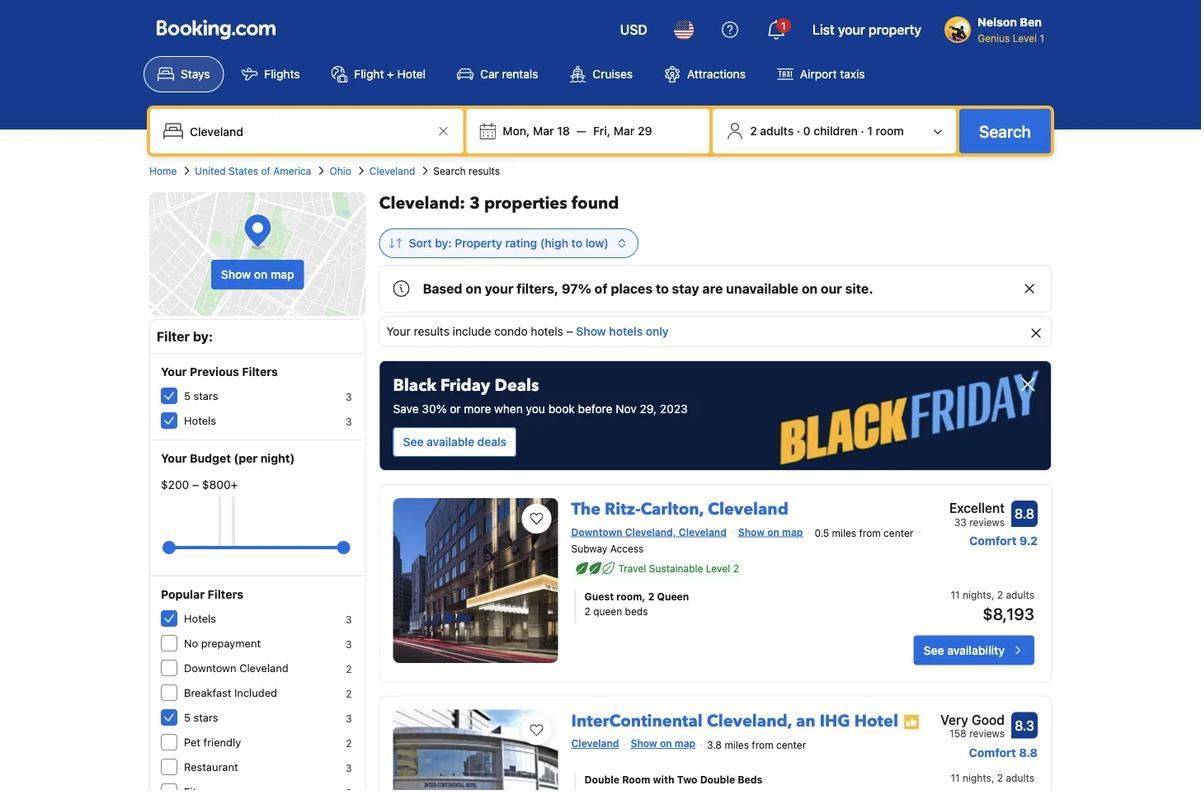 Task type: describe. For each thing, give the bounding box(es) containing it.
guest
[[585, 591, 614, 603]]

flight
[[354, 67, 384, 81]]

scored 8.8 element
[[1011, 501, 1038, 527]]

united
[[195, 165, 226, 177]]

1 vertical spatial –
[[192, 478, 199, 492]]

0 vertical spatial filters
[[242, 365, 278, 379]]

0
[[803, 124, 811, 138]]

2 hotels from the top
[[184, 613, 216, 625]]

car rentals link
[[443, 56, 552, 92]]

subway
[[571, 543, 607, 555]]

11 for 11 nights , 2 adults
[[951, 773, 960, 784]]

deals
[[495, 375, 539, 397]]

room,
[[616, 591, 646, 603]]

1 5 from the top
[[184, 390, 191, 402]]

1 stars from the top
[[193, 390, 218, 402]]

stays link
[[144, 56, 224, 92]]

3.8
[[707, 739, 722, 751]]

car
[[480, 67, 499, 81]]

0.5 miles from center subway access
[[571, 527, 914, 555]]

1 horizontal spatial to
[[656, 281, 669, 297]]

your account menu nelson ben genius level 1 element
[[945, 7, 1051, 45]]

2 hotels from the left
[[609, 325, 643, 338]]

room
[[622, 774, 650, 786]]

breakfast
[[184, 687, 231, 699]]

30%
[[422, 402, 447, 416]]

night)
[[261, 452, 295, 465]]

2 5 stars from the top
[[184, 712, 218, 724]]

9.2
[[1020, 534, 1038, 548]]

home link
[[149, 163, 177, 178]]

united states of america
[[195, 165, 311, 177]]

1 horizontal spatial –
[[566, 325, 573, 338]]

adults for 11 nights , 2 adults $8,193
[[1006, 590, 1035, 601]]

by: for sort
[[435, 236, 452, 250]]

this property is part of our preferred partner program. it's committed to providing excellent service and good value. it'll pay us a higher commission if you make a booking. image
[[903, 714, 920, 730]]

queen
[[593, 606, 622, 618]]

search button
[[960, 109, 1051, 153]]

(high
[[540, 236, 568, 250]]

found
[[572, 192, 619, 215]]

cruises link
[[556, 56, 647, 92]]

available
[[427, 435, 474, 449]]

black friday deals image
[[380, 361, 1051, 470]]

11 for 11 nights , 2 adults $8,193
[[951, 590, 960, 601]]

map for excellent
[[782, 526, 803, 538]]

only
[[646, 325, 669, 338]]

2 double from the left
[[700, 774, 735, 786]]

room
[[876, 124, 904, 138]]

very
[[941, 712, 968, 728]]

1 vertical spatial your
[[485, 281, 514, 297]]

1 mar from the left
[[533, 124, 554, 138]]

comfort for very good
[[969, 746, 1016, 760]]

miles for 0.5
[[832, 527, 856, 539]]

adults inside 2 adults · 0 children · 1 room button
[[760, 124, 794, 138]]

included
[[234, 687, 277, 699]]

3.8 miles from center
[[707, 739, 806, 751]]

see availability
[[924, 644, 1005, 657]]

adults for 11 nights , 2 adults
[[1006, 773, 1035, 784]]

1 · from the left
[[797, 124, 800, 138]]

intercontinental cleveland, an ihg hotel link
[[571, 703, 898, 733]]

0 vertical spatial to
[[571, 236, 583, 250]]

good
[[972, 712, 1005, 728]]

, for 11 nights , 2 adults
[[992, 773, 995, 784]]

map for very
[[675, 738, 696, 750]]

11 nights , 2 adults
[[951, 773, 1035, 784]]

cleveland, for intercontinental
[[707, 710, 792, 733]]

, for 11 nights , 2 adults $8,193
[[992, 590, 995, 601]]

search for search results
[[433, 165, 466, 177]]

stay
[[672, 281, 699, 297]]

downtown cleveland, cleveland
[[571, 526, 727, 538]]

attractions
[[687, 67, 746, 81]]

Where are you going? field
[[183, 116, 433, 146]]

airport
[[800, 67, 837, 81]]

nelson ben genius level 1
[[978, 15, 1044, 44]]

downtown for downtown cleveland
[[184, 662, 236, 674]]

the
[[571, 498, 601, 521]]

pet
[[184, 736, 200, 749]]

availability
[[947, 644, 1005, 657]]

see available deals
[[403, 435, 507, 449]]

guest room, 2 queen 2 queen beds
[[585, 591, 689, 618]]

cleveland link
[[369, 163, 415, 178]]

airport taxis
[[800, 67, 865, 81]]

united states of america link
[[195, 163, 311, 178]]

prepayment
[[201, 637, 261, 650]]

black friday deals save 30% or more when you book before nov 29, 2023
[[393, 375, 688, 416]]

show on map inside button
[[221, 268, 294, 281]]

97%
[[562, 281, 591, 297]]

when
[[494, 402, 523, 416]]

nov
[[616, 402, 637, 416]]

airport taxis link
[[763, 56, 879, 92]]

center for 0.5 miles from center subway access
[[884, 527, 914, 539]]

2 5 from the top
[[184, 712, 191, 724]]

with
[[653, 774, 675, 786]]

show on map for very good
[[631, 738, 696, 750]]

before
[[578, 402, 613, 416]]

cleveland: 3 properties found
[[379, 192, 619, 215]]

friday
[[441, 375, 490, 397]]

intercontinental cleveland, an ihg hotel
[[571, 710, 898, 733]]

your previous filters
[[161, 365, 278, 379]]

attractions link
[[650, 56, 760, 92]]

previous
[[190, 365, 239, 379]]

are
[[702, 281, 723, 297]]

restaurant
[[184, 761, 238, 773]]

0 vertical spatial of
[[261, 165, 270, 177]]

$800+
[[202, 478, 238, 492]]

book
[[548, 402, 575, 416]]

1 vertical spatial level
[[706, 563, 730, 575]]

filters,
[[517, 281, 559, 297]]

1 double from the left
[[585, 774, 620, 786]]

33
[[954, 516, 967, 528]]

friendly
[[203, 736, 241, 749]]

1 horizontal spatial hotel
[[854, 710, 898, 733]]

level inside nelson ben genius level 1
[[1013, 32, 1037, 44]]

flights link
[[227, 56, 314, 92]]

beds
[[625, 606, 648, 618]]

breakfast included
[[184, 687, 277, 699]]

show on map for excellent
[[738, 526, 803, 538]]

158
[[950, 728, 967, 740]]

2 inside "11 nights , 2 adults $8,193"
[[997, 590, 1003, 601]]

by: for filter
[[193, 329, 213, 344]]

see availability link
[[914, 636, 1035, 666]]

your budget (per night)
[[161, 452, 295, 465]]

1 inside nelson ben genius level 1
[[1040, 32, 1044, 44]]

flights
[[264, 67, 300, 81]]

1 hotels from the left
[[531, 325, 563, 338]]

double room with two double beds link
[[585, 773, 863, 788]]

on inside show on map button
[[254, 268, 268, 281]]

from for 0.5
[[859, 527, 881, 539]]

$8,193
[[983, 604, 1035, 624]]

our
[[821, 281, 842, 297]]

usd
[[620, 22, 648, 38]]

the ritz-carlton, cleveland link
[[571, 492, 789, 521]]

ihg
[[820, 710, 850, 733]]

more
[[464, 402, 491, 416]]



Task type: locate. For each thing, give the bounding box(es) containing it.
5
[[184, 390, 191, 402], [184, 712, 191, 724]]

1 left "list"
[[781, 20, 786, 31]]

0 vertical spatial hotel
[[397, 67, 426, 81]]

see for see available deals
[[403, 435, 424, 449]]

2 mar from the left
[[614, 124, 635, 138]]

adults up "$8,193"
[[1006, 590, 1035, 601]]

an
[[796, 710, 816, 733]]

0 vertical spatial from
[[859, 527, 881, 539]]

2 vertical spatial map
[[675, 738, 696, 750]]

cleveland, for downtown
[[625, 526, 676, 538]]

taxis
[[840, 67, 865, 81]]

, inside "11 nights , 2 adults $8,193"
[[992, 590, 995, 601]]

0 vertical spatial –
[[566, 325, 573, 338]]

1 vertical spatial 11
[[951, 773, 960, 784]]

downtown for downtown cleveland, cleveland
[[571, 526, 623, 538]]

comfort down excellent 33 reviews
[[970, 534, 1017, 548]]

nights inside "11 nights , 2 adults $8,193"
[[963, 590, 992, 601]]

1 button
[[756, 10, 796, 50]]

filters right previous
[[242, 365, 278, 379]]

0 horizontal spatial by:
[[193, 329, 213, 344]]

1 vertical spatial see
[[924, 644, 944, 657]]

11 up see availability
[[951, 590, 960, 601]]

cleveland, up access
[[625, 526, 676, 538]]

miles
[[832, 527, 856, 539], [725, 739, 749, 751]]

car rentals
[[480, 67, 538, 81]]

0 horizontal spatial level
[[706, 563, 730, 575]]

2 · from the left
[[861, 124, 864, 138]]

1 horizontal spatial center
[[884, 527, 914, 539]]

1 horizontal spatial hotels
[[609, 325, 643, 338]]

your
[[387, 325, 411, 338], [161, 365, 187, 379], [161, 452, 187, 465]]

, up "$8,193"
[[992, 590, 995, 601]]

0 vertical spatial results
[[469, 165, 500, 177]]

hotel left this property is part of our preferred partner program. it's committed to providing excellent service and good value. it'll pay us a higher commission if you make a booking. image
[[854, 710, 898, 733]]

of right states
[[261, 165, 270, 177]]

1 vertical spatial downtown
[[184, 662, 236, 674]]

cleveland up "cleveland:" at the top
[[369, 165, 415, 177]]

excellent element
[[949, 498, 1005, 518]]

level up guest room, 2 queen 'link'
[[706, 563, 730, 575]]

1 inside button
[[867, 124, 873, 138]]

1 vertical spatial adults
[[1006, 590, 1035, 601]]

adults inside "11 nights , 2 adults $8,193"
[[1006, 590, 1035, 601]]

nights for 11 nights , 2 adults $8,193
[[963, 590, 992, 601]]

no
[[184, 637, 198, 650]]

0 vertical spatial downtown
[[571, 526, 623, 538]]

usd button
[[610, 10, 657, 50]]

0 horizontal spatial 1
[[781, 20, 786, 31]]

2 horizontal spatial 1
[[1040, 32, 1044, 44]]

1 vertical spatial 5
[[184, 712, 191, 724]]

2 stars from the top
[[193, 712, 218, 724]]

1 horizontal spatial level
[[1013, 32, 1037, 44]]

travel sustainable level 2
[[618, 563, 739, 575]]

8.8 down 8.3
[[1019, 746, 1038, 760]]

cleveland down intercontinental
[[571, 738, 619, 750]]

1 horizontal spatial map
[[675, 738, 696, 750]]

based on your filters, 97% of places to stay are unavailable on our site.
[[423, 281, 873, 297]]

2 vertical spatial 1
[[867, 124, 873, 138]]

0 vertical spatial see
[[403, 435, 424, 449]]

from inside 0.5 miles from center subway access
[[859, 527, 881, 539]]

—
[[577, 124, 587, 138]]

5 stars
[[184, 390, 218, 402], [184, 712, 218, 724]]

1 down ben
[[1040, 32, 1044, 44]]

stars down breakfast
[[193, 712, 218, 724]]

cleveland down the ritz-carlton, cleveland
[[679, 526, 727, 538]]

1
[[781, 20, 786, 31], [1040, 32, 1044, 44], [867, 124, 873, 138]]

search for search
[[979, 121, 1031, 141]]

budget
[[190, 452, 231, 465]]

, down 'comfort 8.8'
[[992, 773, 995, 784]]

cruises
[[593, 67, 633, 81]]

hotels down popular filters
[[184, 613, 216, 625]]

places
[[611, 281, 653, 297]]

center inside 0.5 miles from center subway access
[[884, 527, 914, 539]]

genius
[[978, 32, 1010, 44]]

0 vertical spatial ,
[[992, 590, 995, 601]]

1 vertical spatial 1
[[1040, 32, 1044, 44]]

hotels right condo
[[531, 325, 563, 338]]

nelson
[[978, 15, 1017, 29]]

show on map button
[[211, 260, 304, 290]]

based
[[423, 281, 463, 297]]

1 , from the top
[[992, 590, 995, 601]]

save
[[393, 402, 419, 416]]

0 horizontal spatial downtown
[[184, 662, 236, 674]]

property
[[869, 22, 922, 38]]

children
[[814, 124, 858, 138]]

0 horizontal spatial show on map
[[221, 268, 294, 281]]

to left low)
[[571, 236, 583, 250]]

0 horizontal spatial center
[[776, 739, 806, 751]]

guest room, 2 queen link
[[585, 590, 863, 604]]

1 vertical spatial show on map
[[738, 526, 803, 538]]

reviews inside very good 158 reviews
[[969, 728, 1005, 740]]

2 , from the top
[[992, 773, 995, 784]]

0 horizontal spatial cleveland,
[[625, 526, 676, 538]]

downtown up subway
[[571, 526, 623, 538]]

pet friendly
[[184, 736, 241, 749]]

1 vertical spatial stars
[[193, 712, 218, 724]]

this property is part of our preferred partner program. it's committed to providing excellent service and good value. it'll pay us a higher commission if you make a booking. image
[[903, 714, 920, 730]]

2 reviews from the top
[[969, 728, 1005, 740]]

list
[[813, 22, 835, 38]]

ohio link
[[330, 163, 351, 178]]

group
[[169, 535, 344, 561]]

1 horizontal spatial 1
[[867, 124, 873, 138]]

hotels up budget on the left bottom of the page
[[184, 415, 216, 427]]

your for your results include condo hotels – show hotels only
[[387, 325, 411, 338]]

1 vertical spatial filters
[[208, 588, 243, 601]]

1 vertical spatial miles
[[725, 739, 749, 751]]

search results
[[433, 165, 500, 177]]

1 hotels from the top
[[184, 415, 216, 427]]

0 horizontal spatial ·
[[797, 124, 800, 138]]

low)
[[586, 236, 609, 250]]

2 horizontal spatial show on map
[[738, 526, 803, 538]]

1 vertical spatial to
[[656, 281, 669, 297]]

0 vertical spatial your
[[838, 22, 865, 38]]

from down the intercontinental cleveland, an ihg hotel in the bottom of the page
[[752, 739, 774, 751]]

mar
[[533, 124, 554, 138], [614, 124, 635, 138]]

center down an
[[776, 739, 806, 751]]

0 vertical spatial adults
[[760, 124, 794, 138]]

(per
[[234, 452, 258, 465]]

1 vertical spatial of
[[595, 281, 608, 297]]

double room with two double beds
[[585, 774, 763, 786]]

1 vertical spatial nights
[[963, 773, 992, 784]]

sort by: property rating (high to low)
[[409, 236, 609, 250]]

flight + hotel
[[354, 67, 426, 81]]

nights down 'comfort 8.8'
[[963, 773, 992, 784]]

the ritz-carlton, cleveland
[[571, 498, 789, 521]]

5 up "pet" on the left of the page
[[184, 712, 191, 724]]

properties
[[484, 192, 567, 215]]

see down save
[[403, 435, 424, 449]]

your for your budget (per night)
[[161, 452, 187, 465]]

nights
[[963, 590, 992, 601], [963, 773, 992, 784]]

stars down previous
[[193, 390, 218, 402]]

11 down 158
[[951, 773, 960, 784]]

booking.com image
[[157, 20, 276, 40]]

2023
[[660, 402, 688, 416]]

reviews inside excellent 33 reviews
[[969, 516, 1005, 528]]

1 vertical spatial ,
[[992, 773, 995, 784]]

1 5 stars from the top
[[184, 390, 218, 402]]

0 vertical spatial miles
[[832, 527, 856, 539]]

rating
[[505, 236, 537, 250]]

home
[[149, 165, 177, 177]]

sustainable
[[649, 563, 703, 575]]

reviews down "good"
[[969, 728, 1005, 740]]

1 horizontal spatial see
[[924, 644, 944, 657]]

11 nights , 2 adults $8,193
[[951, 590, 1035, 624]]

1 vertical spatial search
[[433, 165, 466, 177]]

1 vertical spatial by:
[[193, 329, 213, 344]]

0 horizontal spatial –
[[192, 478, 199, 492]]

1 horizontal spatial miles
[[832, 527, 856, 539]]

0 vertical spatial stars
[[193, 390, 218, 402]]

nights for 11 nights , 2 adults
[[963, 773, 992, 784]]

0 vertical spatial map
[[271, 268, 294, 281]]

2 nights from the top
[[963, 773, 992, 784]]

0 horizontal spatial map
[[271, 268, 294, 281]]

1 vertical spatial cleveland,
[[707, 710, 792, 733]]

see inside button
[[403, 435, 424, 449]]

5 stars down breakfast
[[184, 712, 218, 724]]

1 vertical spatial your
[[161, 365, 187, 379]]

comfort 9.2
[[970, 534, 1038, 548]]

cleveland,
[[625, 526, 676, 538], [707, 710, 792, 733]]

1 inside dropdown button
[[781, 20, 786, 31]]

8.8 up 9.2
[[1015, 506, 1035, 522]]

comfort
[[970, 534, 1017, 548], [969, 746, 1016, 760]]

1 11 from the top
[[951, 590, 960, 601]]

of right 97%
[[595, 281, 608, 297]]

0 vertical spatial 8.8
[[1015, 506, 1035, 522]]

2 vertical spatial your
[[161, 452, 187, 465]]

miles inside 0.5 miles from center subway access
[[832, 527, 856, 539]]

results for search
[[469, 165, 500, 177]]

your up black on the left of page
[[387, 325, 411, 338]]

– down 97%
[[566, 325, 573, 338]]

your
[[838, 22, 865, 38], [485, 281, 514, 297]]

show
[[221, 268, 251, 281], [576, 325, 606, 338], [738, 526, 765, 538], [631, 738, 657, 750]]

reviews down excellent
[[969, 516, 1005, 528]]

map inside button
[[271, 268, 294, 281]]

adults down 'comfort 8.8'
[[1006, 773, 1035, 784]]

comfort for excellent
[[970, 534, 1017, 548]]

queen
[[657, 591, 689, 603]]

flight + hotel link
[[317, 56, 440, 92]]

center left 33
[[884, 527, 914, 539]]

0 horizontal spatial hotel
[[397, 67, 426, 81]]

adults left 0
[[760, 124, 794, 138]]

level down ben
[[1013, 32, 1037, 44]]

· left 0
[[797, 124, 800, 138]]

0 vertical spatial 5 stars
[[184, 390, 218, 402]]

site.
[[845, 281, 873, 297]]

0 vertical spatial show on map
[[221, 268, 294, 281]]

0 vertical spatial 11
[[951, 590, 960, 601]]

1 vertical spatial center
[[776, 739, 806, 751]]

1 reviews from the top
[[969, 516, 1005, 528]]

intercontinental
[[571, 710, 703, 733]]

,
[[992, 590, 995, 601], [992, 773, 995, 784]]

travel
[[618, 563, 646, 575]]

1 vertical spatial from
[[752, 739, 774, 751]]

0 vertical spatial by:
[[435, 236, 452, 250]]

cleveland, up 3.8 miles from center
[[707, 710, 792, 733]]

1 horizontal spatial ·
[[861, 124, 864, 138]]

1 vertical spatial 5 stars
[[184, 712, 218, 724]]

downtown up breakfast
[[184, 662, 236, 674]]

reviews
[[969, 516, 1005, 528], [969, 728, 1005, 740]]

1 horizontal spatial by:
[[435, 236, 452, 250]]

your right "list"
[[838, 22, 865, 38]]

0 vertical spatial nights
[[963, 590, 992, 601]]

1 vertical spatial comfort
[[969, 746, 1016, 760]]

5 down previous
[[184, 390, 191, 402]]

mon,
[[503, 124, 530, 138]]

show on map
[[221, 268, 294, 281], [738, 526, 803, 538], [631, 738, 696, 750]]

0 vertical spatial your
[[387, 325, 411, 338]]

1 horizontal spatial of
[[595, 281, 608, 297]]

the ritz-carlton, cleveland image
[[393, 498, 558, 663]]

center for 3.8 miles from center
[[776, 739, 806, 751]]

unavailable
[[726, 281, 799, 297]]

your left filters,
[[485, 281, 514, 297]]

map
[[271, 268, 294, 281], [782, 526, 803, 538], [675, 738, 696, 750]]

2 11 from the top
[[951, 773, 960, 784]]

deals
[[477, 435, 507, 449]]

1 horizontal spatial double
[[700, 774, 735, 786]]

filters right "popular"
[[208, 588, 243, 601]]

2 vertical spatial adults
[[1006, 773, 1035, 784]]

on
[[254, 268, 268, 281], [466, 281, 482, 297], [802, 281, 818, 297], [767, 526, 779, 538], [660, 738, 672, 750]]

nights up "$8,193"
[[963, 590, 992, 601]]

0 vertical spatial 1
[[781, 20, 786, 31]]

your down filter
[[161, 365, 187, 379]]

hotel right +
[[397, 67, 426, 81]]

– right $200
[[192, 478, 199, 492]]

0 vertical spatial reviews
[[969, 516, 1005, 528]]

your for your previous filters
[[161, 365, 187, 379]]

by: right filter
[[193, 329, 213, 344]]

miles right 0.5
[[832, 527, 856, 539]]

see for see availability
[[924, 644, 944, 657]]

0 horizontal spatial search
[[433, 165, 466, 177]]

filters
[[242, 365, 278, 379], [208, 588, 243, 601]]

access
[[610, 543, 644, 555]]

popular filters
[[161, 588, 243, 601]]

1 horizontal spatial results
[[469, 165, 500, 177]]

mar left 29
[[614, 124, 635, 138]]

see available deals button
[[393, 427, 517, 457]]

0 vertical spatial cleveland,
[[625, 526, 676, 538]]

0 vertical spatial 5
[[184, 390, 191, 402]]

search results updated. cleveland: 3 properties found. applied filters: 5 stars, hotels. element
[[379, 192, 1052, 215]]

11 inside "11 nights , 2 adults $8,193"
[[951, 590, 960, 601]]

1 vertical spatial 8.8
[[1019, 746, 1038, 760]]

cleveland up included
[[239, 662, 288, 674]]

miles for 3.8
[[725, 739, 749, 751]]

show inside button
[[221, 268, 251, 281]]

show hotels only link
[[576, 325, 669, 338]]

1 nights from the top
[[963, 590, 992, 601]]

downtown cleveland
[[184, 662, 288, 674]]

5 stars down previous
[[184, 390, 218, 402]]

0 horizontal spatial miles
[[725, 739, 749, 751]]

rentals
[[502, 67, 538, 81]]

hotel
[[397, 67, 426, 81], [854, 710, 898, 733]]

1 horizontal spatial from
[[859, 527, 881, 539]]

include
[[453, 325, 491, 338]]

0 horizontal spatial mar
[[533, 124, 554, 138]]

1 left room
[[867, 124, 873, 138]]

18
[[557, 124, 570, 138]]

1 horizontal spatial mar
[[614, 124, 635, 138]]

2 inside button
[[750, 124, 757, 138]]

very good element
[[941, 710, 1005, 730]]

from right 0.5
[[859, 527, 881, 539]]

1 horizontal spatial search
[[979, 121, 1031, 141]]

0 vertical spatial search
[[979, 121, 1031, 141]]

comfort up 11 nights , 2 adults
[[969, 746, 1016, 760]]

scored 8.3 element
[[1011, 713, 1038, 739]]

1 horizontal spatial cleveland,
[[707, 710, 792, 733]]

by: right sort
[[435, 236, 452, 250]]

1 vertical spatial results
[[414, 325, 450, 338]]

0 horizontal spatial see
[[403, 435, 424, 449]]

results up cleveland: 3 properties found
[[469, 165, 500, 177]]

results for your
[[414, 325, 450, 338]]

1 vertical spatial map
[[782, 526, 803, 538]]

double left the room
[[585, 774, 620, 786]]

to
[[571, 236, 583, 250], [656, 281, 669, 297]]

level
[[1013, 32, 1037, 44], [706, 563, 730, 575]]

search inside search button
[[979, 121, 1031, 141]]

mar left "18"
[[533, 124, 554, 138]]

1 horizontal spatial downtown
[[571, 526, 623, 538]]

0 horizontal spatial of
[[261, 165, 270, 177]]

results left include
[[414, 325, 450, 338]]

0 vertical spatial center
[[884, 527, 914, 539]]

ohio
[[330, 165, 351, 177]]

2 adults · 0 children · 1 room
[[750, 124, 904, 138]]

1 vertical spatial reviews
[[969, 728, 1005, 740]]

see left availability
[[924, 644, 944, 657]]

your up $200
[[161, 452, 187, 465]]

0 horizontal spatial results
[[414, 325, 450, 338]]

or
[[450, 402, 461, 416]]

· right children
[[861, 124, 864, 138]]

to left stay
[[656, 281, 669, 297]]

ritz-
[[605, 498, 641, 521]]

cleveland up 0.5 miles from center subway access at the bottom
[[708, 498, 789, 521]]

double right the two
[[700, 774, 735, 786]]

from for 3.8
[[752, 739, 774, 751]]

miles right 3.8
[[725, 739, 749, 751]]

hotels left only
[[609, 325, 643, 338]]



Task type: vqa. For each thing, say whether or not it's contained in the screenshot.
bedrooms
no



